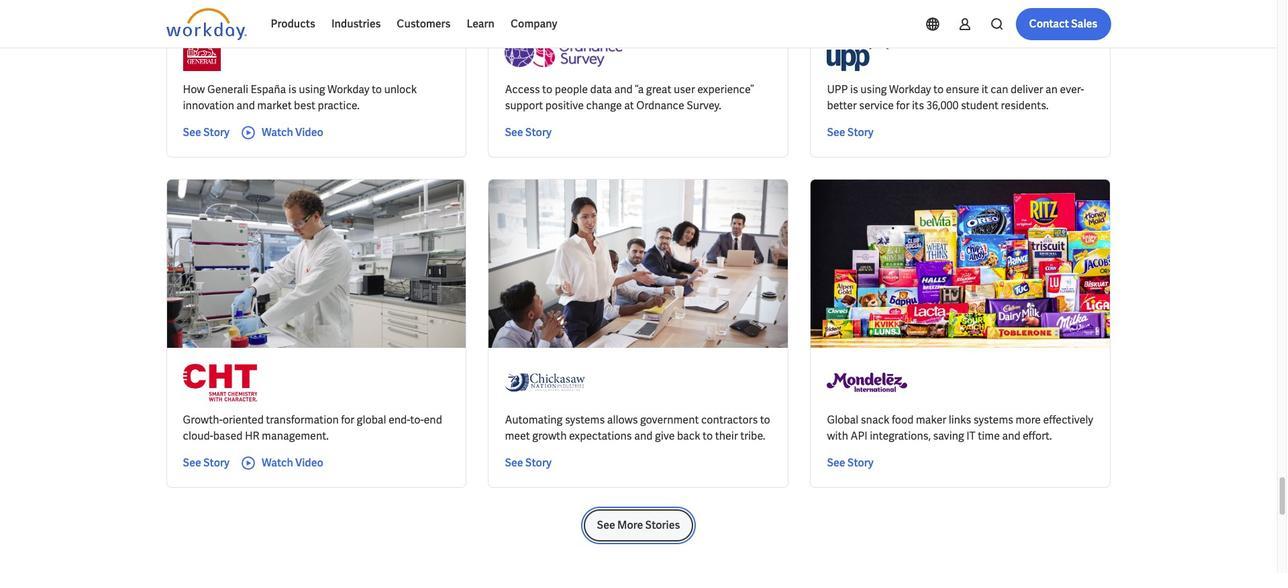 Task type: vqa. For each thing, say whether or not it's contained in the screenshot.
allows
yes



Task type: describe. For each thing, give the bounding box(es) containing it.
video for best
[[295, 125, 323, 139]]

topic button
[[166, 7, 227, 34]]

is inside upp is using workday to ensure it can deliver an ever- better service for its 36,000 student residents.
[[850, 82, 858, 96]]

products button
[[263, 8, 323, 40]]

ordnance survey limited image
[[505, 33, 623, 71]]

residents.
[[1001, 98, 1049, 113]]

great
[[646, 82, 672, 96]]

service
[[859, 98, 894, 113]]

ever-
[[1060, 82, 1084, 96]]

for inside growth-oriented transformation for global end-to-end cloud-based hr management.
[[341, 413, 355, 427]]

story for automating systems allows government contractors to meet growth expectations and give back to their tribe.
[[525, 456, 552, 470]]

automating
[[505, 413, 563, 427]]

see story for global snack food maker links systems more effectively with api integrations, saving it time and effort.
[[827, 456, 874, 470]]

see story link down innovation
[[183, 125, 230, 141]]

contact
[[1029, 17, 1069, 31]]

see more stories button
[[584, 510, 694, 542]]

user
[[674, 82, 695, 96]]

growth
[[533, 429, 567, 443]]

positive
[[546, 98, 584, 113]]

growth-oriented transformation for global end-to-end cloud-based hr management.
[[183, 413, 442, 443]]

global snack food maker links systems more effectively with api integrations, saving it time and effort.
[[827, 413, 1094, 443]]

people
[[555, 82, 588, 96]]

how generali españa is using workday to unlock innovation and market best practice.
[[183, 82, 417, 113]]

snack
[[861, 413, 890, 427]]

industry button
[[237, 7, 311, 34]]

1 horizontal spatial more
[[618, 519, 643, 533]]

using inside how generali españa is using workday to unlock innovation and market best practice.
[[299, 82, 325, 96]]

deliver
[[1011, 82, 1044, 96]]

tribe.
[[740, 429, 765, 443]]

customers button
[[389, 8, 459, 40]]

watch video link for best
[[240, 125, 323, 141]]

for inside upp is using workday to ensure it can deliver an ever- better service for its 36,000 student residents.
[[897, 98, 910, 113]]

can
[[991, 82, 1009, 96]]

see story link for automating systems allows government contractors to meet growth expectations and give back to their tribe.
[[505, 456, 552, 472]]

give
[[655, 429, 675, 443]]

workday inside how generali españa is using workday to unlock innovation and market best practice.
[[328, 82, 370, 96]]

company
[[511, 17, 557, 31]]

meet
[[505, 429, 530, 443]]

business outcome button
[[321, 7, 439, 34]]

to-
[[410, 413, 424, 427]]

see story link for global snack food maker links systems more effectively with api integrations, saving it time and effort.
[[827, 456, 874, 472]]

practice.
[[318, 98, 360, 113]]

allows
[[607, 413, 638, 427]]

and inside access to people data and "a great user experience" support positive change at ordnance survey.
[[614, 82, 633, 96]]

business
[[332, 15, 370, 27]]

see inside button
[[597, 519, 615, 533]]

to inside upp is using workday to ensure it can deliver an ever- better service for its 36,000 student residents.
[[934, 82, 944, 96]]

at
[[624, 98, 634, 113]]

innovation
[[183, 98, 234, 113]]

watch video link for management.
[[240, 456, 323, 472]]

Search Customer Stories text field
[[920, 9, 1085, 32]]

customers
[[397, 17, 451, 31]]

based
[[213, 429, 243, 443]]

global
[[827, 413, 859, 427]]

see story link down cloud-
[[183, 456, 230, 472]]

data
[[590, 82, 612, 96]]

see story for upp is using workday to ensure it can deliver an ever- better service for its 36,000 student residents.
[[827, 125, 874, 139]]

contact sales
[[1029, 17, 1098, 31]]

see for see story link associated with upp is using workday to ensure it can deliver an ever- better service for its 36,000 student residents.
[[827, 125, 845, 139]]

systems inside automating systems allows government contractors to meet growth expectations and give back to their tribe.
[[565, 413, 605, 427]]

industries button
[[323, 8, 389, 40]]

government
[[640, 413, 699, 427]]

to inside how generali españa is using workday to unlock innovation and market best practice.
[[372, 82, 382, 96]]

generali
[[207, 82, 248, 96]]

upp
[[827, 82, 848, 96]]

story down based
[[203, 456, 230, 470]]

access
[[505, 82, 540, 96]]

to inside access to people data and "a great user experience" support positive change at ordnance survey.
[[542, 82, 553, 96]]

unlock
[[384, 82, 417, 96]]

see for access to people data and "a great user experience" support positive change at ordnance survey.'s see story link
[[505, 125, 523, 139]]

growth-
[[183, 413, 223, 427]]

access to people data and "a great user experience" support positive change at ordnance survey.
[[505, 82, 754, 113]]

change
[[586, 98, 622, 113]]

video for management.
[[295, 456, 323, 470]]

see story for access to people data and "a great user experience" support positive change at ordnance survey.
[[505, 125, 552, 139]]

"a
[[635, 82, 644, 96]]

links
[[949, 413, 971, 427]]

best
[[294, 98, 315, 113]]

watch for best
[[262, 125, 293, 139]]

sales
[[1071, 17, 1098, 31]]

clear all button
[[521, 7, 564, 34]]

better
[[827, 98, 857, 113]]

industry
[[248, 15, 284, 27]]

it
[[982, 82, 989, 96]]

hr
[[245, 429, 260, 443]]

maker
[[916, 413, 947, 427]]

learn button
[[459, 8, 503, 40]]

back
[[677, 429, 701, 443]]

ordnance
[[636, 98, 685, 113]]

food
[[892, 413, 914, 427]]

36,000
[[927, 98, 959, 113]]



Task type: locate. For each thing, give the bounding box(es) containing it.
0 horizontal spatial using
[[299, 82, 325, 96]]

1 watch video link from the top
[[240, 125, 323, 141]]

workday up its
[[889, 82, 931, 96]]

more
[[1016, 413, 1041, 427]]

using up service
[[861, 82, 887, 96]]

watch video down management.
[[262, 456, 323, 470]]

student
[[961, 98, 999, 113]]

see story link down api
[[827, 456, 874, 472]]

watch down management.
[[262, 456, 293, 470]]

0 horizontal spatial systems
[[565, 413, 605, 427]]

effort.
[[1023, 429, 1052, 443]]

watch for management.
[[262, 456, 293, 470]]

1 workday from the left
[[328, 82, 370, 96]]

story down innovation
[[203, 125, 230, 139]]

see story down cloud-
[[183, 456, 230, 470]]

españa
[[251, 82, 286, 96]]

market
[[257, 98, 292, 113]]

video
[[295, 125, 323, 139], [295, 456, 323, 470]]

to up 36,000
[[934, 82, 944, 96]]

and inside global snack food maker links systems more effectively with api integrations, saving it time and effort.
[[1002, 429, 1021, 443]]

0 vertical spatial watch
[[262, 125, 293, 139]]

1 vertical spatial watch video
[[262, 456, 323, 470]]

systems up time
[[974, 413, 1014, 427]]

1 vertical spatial for
[[341, 413, 355, 427]]

its
[[912, 98, 924, 113]]

workday
[[328, 82, 370, 96], [889, 82, 931, 96]]

0 vertical spatial watch video link
[[240, 125, 323, 141]]

2 watch video link from the top
[[240, 456, 323, 472]]

cht germany gmbh image
[[183, 364, 257, 402]]

more right the customers at the top of page
[[461, 15, 483, 27]]

story down api
[[848, 456, 874, 470]]

2 watch from the top
[[262, 456, 293, 470]]

1 horizontal spatial using
[[861, 82, 887, 96]]

1 horizontal spatial is
[[850, 82, 858, 96]]

2 is from the left
[[850, 82, 858, 96]]

systems up expectations
[[565, 413, 605, 427]]

experience"
[[698, 82, 754, 96]]

1 video from the top
[[295, 125, 323, 139]]

how
[[183, 82, 205, 96]]

see more stories
[[597, 519, 680, 533]]

for left its
[[897, 98, 910, 113]]

business outcome
[[332, 15, 412, 27]]

2 video from the top
[[295, 456, 323, 470]]

story down growth at the left bottom
[[525, 456, 552, 470]]

1 is from the left
[[288, 82, 297, 96]]

more left the stories
[[618, 519, 643, 533]]

for left the global
[[341, 413, 355, 427]]

see story link down meet
[[505, 456, 552, 472]]

watch video for management.
[[262, 456, 323, 470]]

ensure
[[946, 82, 980, 96]]

see story link down support
[[505, 125, 552, 141]]

and down generali
[[237, 98, 255, 113]]

go to the homepage image
[[166, 8, 247, 40]]

support
[[505, 98, 543, 113]]

and right time
[[1002, 429, 1021, 443]]

saving
[[933, 429, 965, 443]]

see for see story link underneath innovation
[[183, 125, 201, 139]]

their
[[715, 429, 738, 443]]

1 vertical spatial more
[[618, 519, 643, 533]]

see story down innovation
[[183, 125, 230, 139]]

topic
[[177, 15, 200, 27]]

mondelez global llc image
[[827, 364, 908, 402]]

see story link
[[183, 125, 230, 141], [505, 125, 552, 141], [827, 125, 874, 141], [183, 456, 230, 472], [505, 456, 552, 472], [827, 456, 874, 472]]

automating systems allows government contractors to meet growth expectations and give back to their tribe.
[[505, 413, 770, 443]]

see story down support
[[505, 125, 552, 139]]

is right upp
[[850, 82, 858, 96]]

using up best
[[299, 82, 325, 96]]

story for global snack food maker links systems more effectively with api integrations, saving it time and effort.
[[848, 456, 874, 470]]

see story link for upp is using workday to ensure it can deliver an ever- better service for its 36,000 student residents.
[[827, 125, 874, 141]]

watch video link down market
[[240, 125, 323, 141]]

an
[[1046, 82, 1058, 96]]

industries
[[332, 17, 381, 31]]

transformation
[[266, 413, 339, 427]]

see down better
[[827, 125, 845, 139]]

contact sales link
[[1016, 8, 1111, 40]]

to
[[372, 82, 382, 96], [542, 82, 553, 96], [934, 82, 944, 96], [760, 413, 770, 427], [703, 429, 713, 443]]

video down best
[[295, 125, 323, 139]]

cni (cni government, llc) image
[[505, 364, 586, 402]]

see down innovation
[[183, 125, 201, 139]]

see for see story link underneath cloud-
[[183, 456, 201, 470]]

1 watch video from the top
[[262, 125, 323, 139]]

using
[[299, 82, 325, 96], [861, 82, 887, 96]]

survey.
[[687, 98, 722, 113]]

see story down meet
[[505, 456, 552, 470]]

and left "a
[[614, 82, 633, 96]]

for
[[897, 98, 910, 113], [341, 413, 355, 427]]

contractors
[[701, 413, 758, 427]]

2 systems from the left
[[974, 413, 1014, 427]]

expectations
[[569, 429, 632, 443]]

and inside how generali españa is using workday to unlock innovation and market best practice.
[[237, 98, 255, 113]]

see down meet
[[505, 456, 523, 470]]

company button
[[503, 8, 566, 40]]

story for access to people data and "a great user experience" support positive change at ordnance survey.
[[525, 125, 552, 139]]

it
[[967, 429, 976, 443]]

products
[[271, 17, 315, 31]]

outcome
[[372, 15, 412, 27]]

is inside how generali españa is using workday to unlock innovation and market best practice.
[[288, 82, 297, 96]]

0 horizontal spatial is
[[288, 82, 297, 96]]

stories
[[645, 519, 680, 533]]

end
[[424, 413, 442, 427]]

see left the stories
[[597, 519, 615, 533]]

using inside upp is using workday to ensure it can deliver an ever- better service for its 36,000 student residents.
[[861, 82, 887, 96]]

integrations,
[[870, 429, 931, 443]]

more button
[[450, 7, 510, 34]]

2 watch video from the top
[[262, 456, 323, 470]]

global
[[357, 413, 386, 427]]

with
[[827, 429, 848, 443]]

all
[[549, 15, 560, 27]]

0 vertical spatial watch video
[[262, 125, 323, 139]]

1 horizontal spatial workday
[[889, 82, 931, 96]]

0 horizontal spatial more
[[461, 15, 483, 27]]

see story link down better
[[827, 125, 874, 141]]

is up best
[[288, 82, 297, 96]]

video down management.
[[295, 456, 323, 470]]

cloud-
[[183, 429, 213, 443]]

see story link for access to people data and "a great user experience" support positive change at ordnance survey.
[[505, 125, 552, 141]]

upp is using workday to ensure it can deliver an ever- better service for its 36,000 student residents.
[[827, 82, 1084, 113]]

see story for automating systems allows government contractors to meet growth expectations and give back to their tribe.
[[505, 456, 552, 470]]

0 vertical spatial more
[[461, 15, 483, 27]]

management.
[[262, 429, 329, 443]]

watch video
[[262, 125, 323, 139], [262, 456, 323, 470]]

watch
[[262, 125, 293, 139], [262, 456, 293, 470]]

learn
[[467, 17, 495, 31]]

see for see story link corresponding to global snack food maker links systems more effectively with api integrations, saving it time and effort.
[[827, 456, 845, 470]]

2 workday from the left
[[889, 82, 931, 96]]

1 vertical spatial watch
[[262, 456, 293, 470]]

upp group holdings limited image
[[827, 33, 889, 71]]

to up the positive
[[542, 82, 553, 96]]

to left "their"
[[703, 429, 713, 443]]

1 vertical spatial video
[[295, 456, 323, 470]]

1 using from the left
[[299, 82, 325, 96]]

see down with
[[827, 456, 845, 470]]

systems inside global snack food maker links systems more effectively with api integrations, saving it time and effort.
[[974, 413, 1014, 427]]

1 vertical spatial watch video link
[[240, 456, 323, 472]]

end-
[[389, 413, 410, 427]]

is
[[288, 82, 297, 96], [850, 82, 858, 96]]

to left unlock
[[372, 82, 382, 96]]

workday inside upp is using workday to ensure it can deliver an ever- better service for its 36,000 student residents.
[[889, 82, 931, 96]]

2 using from the left
[[861, 82, 887, 96]]

story down support
[[525, 125, 552, 139]]

workday up practice.
[[328, 82, 370, 96]]

1 horizontal spatial systems
[[974, 413, 1014, 427]]

story
[[203, 125, 230, 139], [525, 125, 552, 139], [848, 125, 874, 139], [203, 456, 230, 470], [525, 456, 552, 470], [848, 456, 874, 470]]

see
[[183, 125, 201, 139], [505, 125, 523, 139], [827, 125, 845, 139], [183, 456, 201, 470], [505, 456, 523, 470], [827, 456, 845, 470], [597, 519, 615, 533]]

see for automating systems allows government contractors to meet growth expectations and give back to their tribe. see story link
[[505, 456, 523, 470]]

see story down better
[[827, 125, 874, 139]]

api
[[851, 429, 868, 443]]

clear all
[[525, 15, 560, 27]]

see story down api
[[827, 456, 874, 470]]

watch video for best
[[262, 125, 323, 139]]

more
[[461, 15, 483, 27], [618, 519, 643, 533]]

effectively
[[1043, 413, 1094, 427]]

and left the give
[[634, 429, 653, 443]]

1 systems from the left
[[565, 413, 605, 427]]

see down support
[[505, 125, 523, 139]]

0 horizontal spatial workday
[[328, 82, 370, 96]]

grupo generali españa image
[[183, 33, 221, 71]]

1 horizontal spatial for
[[897, 98, 910, 113]]

and inside automating systems allows government contractors to meet growth expectations and give back to their tribe.
[[634, 429, 653, 443]]

clear
[[525, 15, 547, 27]]

time
[[978, 429, 1000, 443]]

story down service
[[848, 125, 874, 139]]

to up the tribe.
[[760, 413, 770, 427]]

0 vertical spatial video
[[295, 125, 323, 139]]

watch down market
[[262, 125, 293, 139]]

watch video link down management.
[[240, 456, 323, 472]]

0 horizontal spatial for
[[341, 413, 355, 427]]

story for upp is using workday to ensure it can deliver an ever- better service for its 36,000 student residents.
[[848, 125, 874, 139]]

1 watch from the top
[[262, 125, 293, 139]]

0 vertical spatial for
[[897, 98, 910, 113]]

watch video down best
[[262, 125, 323, 139]]

see down cloud-
[[183, 456, 201, 470]]

and
[[614, 82, 633, 96], [237, 98, 255, 113], [634, 429, 653, 443], [1002, 429, 1021, 443]]



